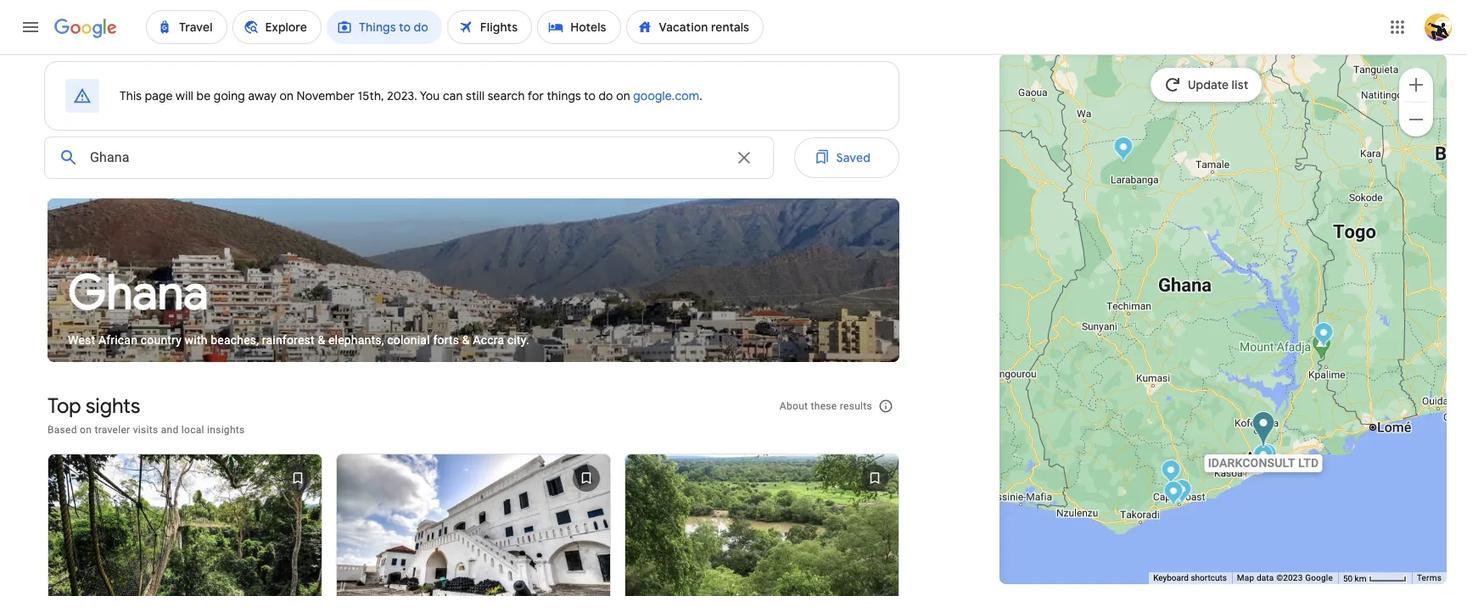 Task type: describe. For each thing, give the bounding box(es) containing it.
west african country with beaches, rainforest & elephants, colonial forts & accra city.
[[68, 334, 529, 347]]

things
[[547, 88, 581, 104]]

2 & from the left
[[462, 334, 470, 347]]

local
[[181, 425, 204, 436]]

insights
[[207, 425, 245, 436]]

save mole national park to collection image
[[855, 459, 895, 499]]

elephants,
[[328, 334, 384, 347]]

this
[[120, 88, 142, 104]]

away
[[248, 88, 277, 104]]

elmina castle image
[[1163, 481, 1183, 509]]

city.
[[507, 334, 529, 347]]

these
[[811, 401, 837, 413]]

you
[[420, 88, 440, 104]]

update
[[1188, 77, 1229, 93]]

beaches,
[[211, 334, 259, 347]]

with
[[185, 334, 208, 347]]

do
[[599, 88, 613, 104]]

list inside top sights region
[[41, 441, 906, 597]]

main menu image
[[20, 17, 41, 37]]

50
[[1343, 574, 1353, 583]]

keyboard shortcuts
[[1153, 574, 1227, 583]]

km
[[1355, 574, 1367, 583]]

map
[[1237, 574, 1254, 583]]

1 horizontal spatial on
[[280, 88, 294, 104]]

african
[[98, 334, 138, 347]]

kwame nkrumah memorial park & mausoleum image
[[1253, 445, 1272, 473]]

2 horizontal spatial on
[[616, 88, 630, 104]]

traveler
[[95, 425, 130, 436]]

labadi beach image
[[1257, 443, 1276, 471]]

based on traveler visits and local insights
[[48, 425, 245, 436]]

top sights region
[[31, 380, 906, 597]]

on inside top sights region
[[80, 425, 92, 436]]

about these results image
[[866, 386, 906, 427]]

results
[[840, 401, 872, 413]]

save cape coast castle to collection image
[[566, 459, 607, 499]]

saved link
[[794, 137, 900, 178]]

november
[[297, 88, 355, 104]]

1 & from the left
[[318, 334, 325, 347]]

wli agumatsa waterfalls image
[[1314, 322, 1333, 350]]

google.com
[[633, 88, 699, 104]]

top
[[48, 394, 81, 419]]

50 km
[[1343, 574, 1369, 583]]

going
[[214, 88, 245, 104]]

still
[[466, 88, 485, 104]]



Task type: locate. For each thing, give the bounding box(es) containing it.
mole national park image
[[1113, 136, 1133, 164]]

map data ©2023 google
[[1237, 574, 1333, 583]]

list
[[41, 441, 906, 597]]

rainforest
[[262, 334, 315, 347]]

colonial
[[387, 334, 430, 347]]

west
[[68, 334, 95, 347]]

search
[[488, 88, 525, 104]]

google.com link
[[633, 88, 699, 104]]

terms link
[[1417, 574, 1442, 583]]

& right rainforest
[[318, 334, 325, 347]]

sights
[[86, 394, 140, 419]]

terms
[[1417, 574, 1442, 583]]

update list button
[[1151, 68, 1262, 102]]

based
[[48, 425, 77, 436]]

&
[[318, 334, 325, 347], [462, 334, 470, 347]]

this page will be going away on november 15th, 2023. you can still search for things to do on google.com .
[[120, 88, 703, 104]]

can
[[443, 88, 463, 104]]

top sights
[[48, 394, 140, 419]]

on right based
[[80, 425, 92, 436]]

be
[[197, 88, 211, 104]]

saved
[[836, 150, 871, 165]]

keyboard shortcuts button
[[1153, 573, 1227, 585]]

about
[[780, 401, 808, 413]]

on right "away"
[[280, 88, 294, 104]]

clear image
[[734, 148, 754, 168]]

save kakum national park to collection image
[[277, 459, 318, 499]]

idarkconsult ltd image
[[1252, 411, 1275, 449]]

accra
[[473, 334, 504, 347]]

on right do
[[616, 88, 630, 104]]

.
[[699, 88, 703, 104]]

forts
[[433, 334, 459, 347]]

Search for destinations, sights and more text field
[[89, 137, 723, 178]]

keyboard
[[1153, 574, 1189, 583]]

visits
[[133, 425, 158, 436]]

osu castle image
[[1253, 444, 1273, 472]]

map region
[[843, 33, 1467, 597]]

kakum national park image
[[1161, 460, 1180, 488]]

on
[[280, 88, 294, 104], [616, 88, 630, 104], [80, 425, 92, 436]]

15th,
[[358, 88, 384, 104]]

1 horizontal spatial &
[[462, 334, 470, 347]]

shortcuts
[[1191, 574, 1227, 583]]

data
[[1257, 574, 1274, 583]]

& right forts
[[462, 334, 470, 347]]

and
[[161, 425, 179, 436]]

©2023
[[1276, 574, 1303, 583]]

update list
[[1188, 77, 1248, 93]]

will
[[176, 88, 194, 104]]

zoom out map image
[[1406, 109, 1427, 129]]

0 horizontal spatial &
[[318, 334, 325, 347]]

cape coast castle image
[[1172, 479, 1191, 507]]

country
[[141, 334, 182, 347]]

0 horizontal spatial on
[[80, 425, 92, 436]]

zoom in map image
[[1406, 74, 1427, 95]]

to
[[584, 88, 596, 104]]

about these results
[[780, 401, 872, 413]]

google
[[1305, 574, 1333, 583]]

list
[[1232, 77, 1248, 93]]

50 km button
[[1338, 573, 1412, 585]]

2023.
[[387, 88, 417, 104]]

ghana
[[68, 263, 208, 323]]

page
[[145, 88, 173, 104]]

for
[[528, 88, 544, 104]]



Task type: vqa. For each thing, say whether or not it's contained in the screenshot.
local
yes



